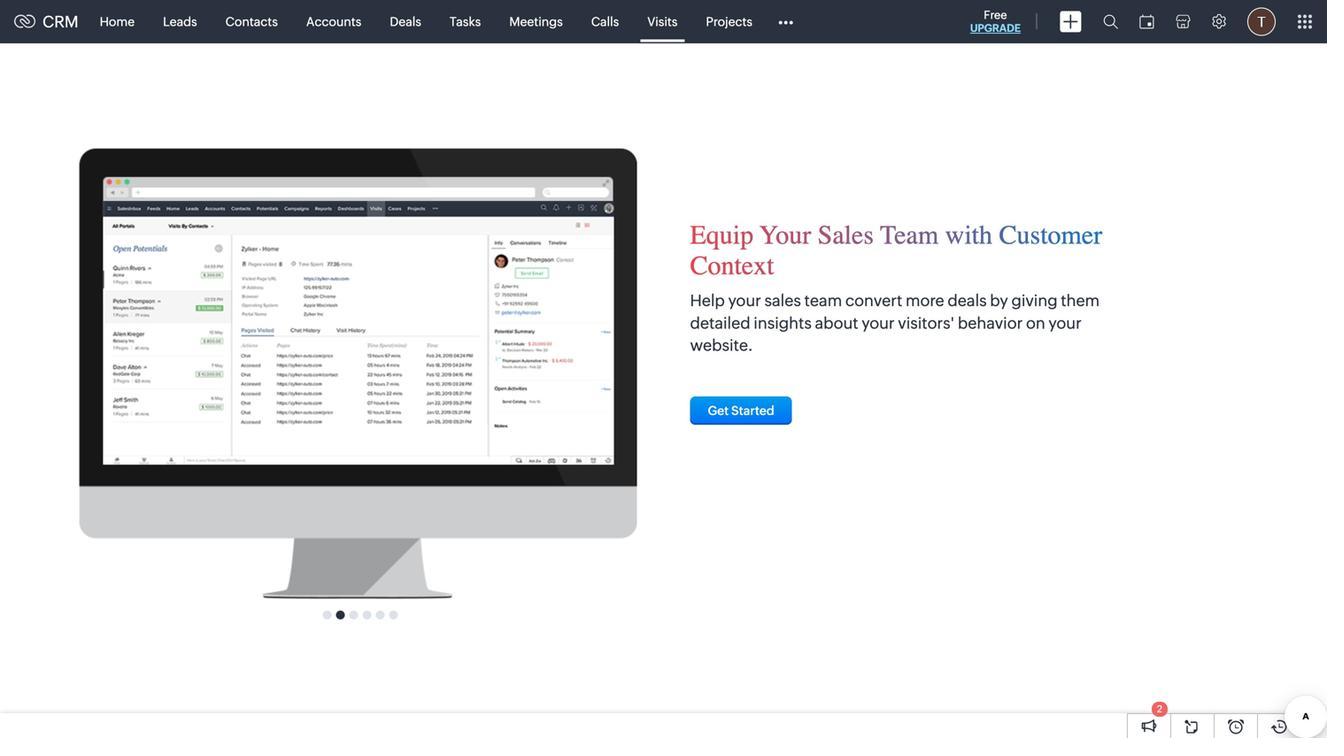 Task type: vqa. For each thing, say whether or not it's contained in the screenshot.
row group
no



Task type: describe. For each thing, give the bounding box(es) containing it.
them
[[1061, 292, 1100, 310]]

home link
[[86, 0, 149, 43]]

Other Modules field
[[767, 8, 805, 36]]

behavior
[[958, 314, 1023, 332]]

deals link
[[376, 0, 436, 43]]

with
[[946, 220, 993, 251]]

upgrade
[[971, 22, 1021, 34]]

profile element
[[1237, 0, 1287, 43]]

visits
[[648, 15, 678, 29]]

search image
[[1104, 14, 1119, 29]]

detailed
[[690, 314, 751, 332]]

calendar image
[[1140, 15, 1155, 29]]

convert
[[846, 292, 903, 310]]

tasks
[[450, 15, 481, 29]]

get started button
[[690, 397, 792, 425]]

home
[[100, 15, 135, 29]]

visitors'
[[898, 314, 955, 332]]

about
[[815, 314, 859, 332]]

projects
[[706, 15, 753, 29]]

meetings
[[510, 15, 563, 29]]

projects link
[[692, 0, 767, 43]]

equip your sales team with customer context
[[690, 220, 1103, 281]]

calls
[[591, 15, 619, 29]]

free upgrade
[[971, 8, 1021, 34]]

crm
[[43, 13, 78, 31]]

0 horizontal spatial your
[[728, 292, 762, 310]]

accounts link
[[292, 0, 376, 43]]

free
[[984, 8, 1008, 22]]

deals
[[390, 15, 422, 29]]

equip
[[690, 220, 754, 251]]

sales
[[818, 220, 874, 251]]

create menu element
[[1050, 0, 1093, 43]]



Task type: locate. For each thing, give the bounding box(es) containing it.
on
[[1026, 314, 1046, 332]]

your up "detailed"
[[728, 292, 762, 310]]

your down convert
[[862, 314, 895, 332]]

crm link
[[14, 13, 78, 31]]

tasks link
[[436, 0, 495, 43]]

get
[[708, 404, 729, 418]]

get started
[[708, 404, 775, 418]]

team
[[805, 292, 842, 310]]

search element
[[1093, 0, 1129, 43]]

contacts link
[[211, 0, 292, 43]]

create menu image
[[1060, 11, 1082, 32]]

2
[[1158, 704, 1163, 715]]

sales
[[765, 292, 801, 310]]

your down them at the top of page
[[1049, 314, 1082, 332]]

help your sales team convert more deals by giving them detailed insights about your visitors' behavior on your website.
[[690, 292, 1100, 355]]

your
[[760, 220, 811, 251]]

meetings link
[[495, 0, 577, 43]]

website.
[[690, 337, 753, 355]]

insights
[[754, 314, 812, 332]]

leads link
[[149, 0, 211, 43]]

more
[[906, 292, 945, 310]]

calls link
[[577, 0, 633, 43]]

deals
[[948, 292, 987, 310]]

your
[[728, 292, 762, 310], [862, 314, 895, 332], [1049, 314, 1082, 332]]

contacts
[[225, 15, 278, 29]]

team
[[881, 220, 939, 251]]

1 horizontal spatial your
[[862, 314, 895, 332]]

started
[[732, 404, 775, 418]]

customer
[[1000, 220, 1103, 251]]

profile image
[[1248, 8, 1276, 36]]

leads
[[163, 15, 197, 29]]

by
[[990, 292, 1009, 310]]

accounts
[[306, 15, 362, 29]]

context
[[690, 251, 774, 281]]

help
[[690, 292, 725, 310]]

visits link
[[633, 0, 692, 43]]

2 horizontal spatial your
[[1049, 314, 1082, 332]]

giving
[[1012, 292, 1058, 310]]



